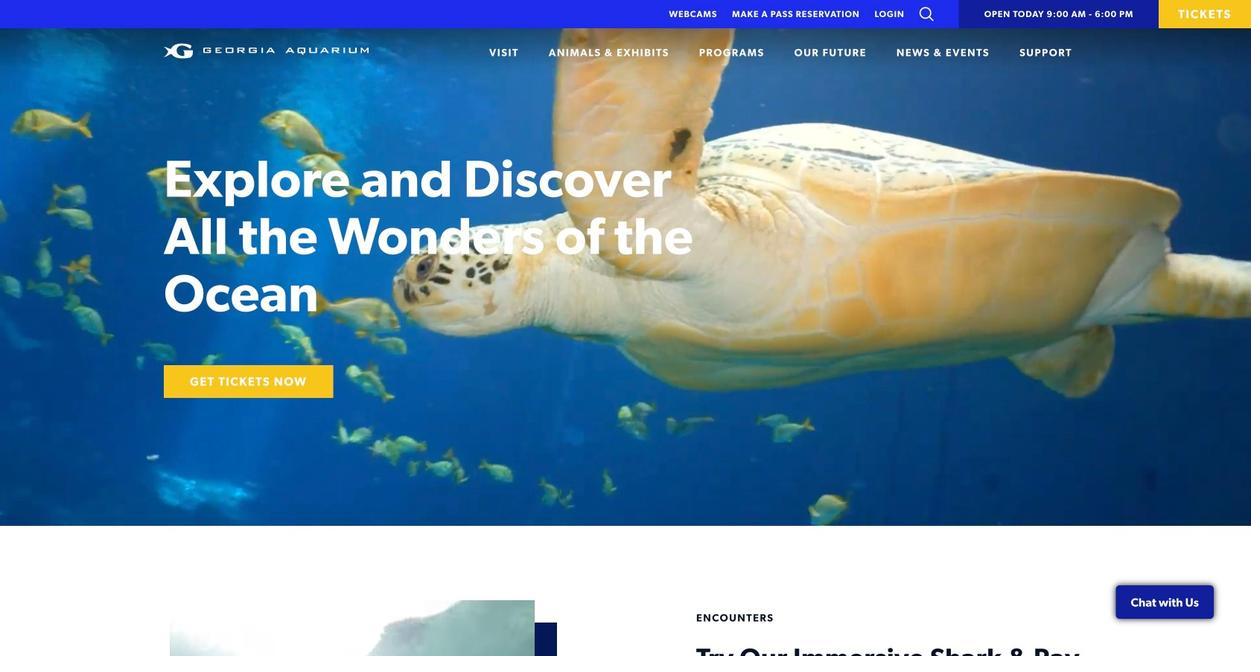 Task type: locate. For each thing, give the bounding box(es) containing it.
None search field
[[905, 0, 949, 29]]



Task type: vqa. For each thing, say whether or not it's contained in the screenshot.
group
no



Task type: describe. For each thing, give the bounding box(es) containing it.
search image
[[920, 7, 934, 21]]



